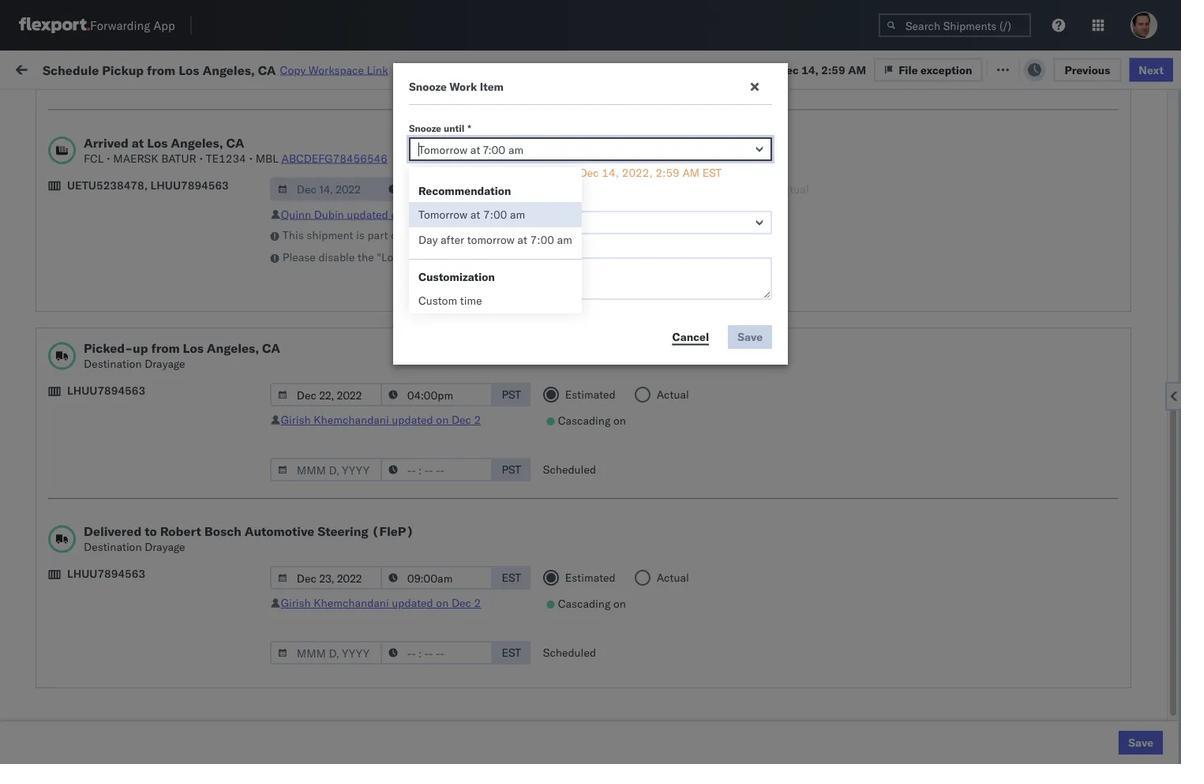 Task type: locate. For each thing, give the bounding box(es) containing it.
nyku9743990
[[973, 679, 1051, 693], [973, 714, 1051, 728]]

0 vertical spatial maeu9408431
[[1076, 541, 1156, 554]]

exception
[[935, 61, 986, 75], [921, 63, 973, 76]]

edt, down dubin
[[302, 228, 327, 242]]

11:30
[[254, 541, 285, 554], [254, 575, 285, 589], [254, 645, 285, 659]]

1 ocean fcl from the top
[[483, 158, 539, 172]]

los
[[179, 62, 199, 78], [147, 135, 168, 150], [149, 219, 167, 233], [149, 254, 167, 268], [149, 323, 167, 337], [183, 340, 204, 356], [143, 428, 160, 442], [149, 497, 167, 511], [149, 601, 167, 615]]

lhuu7894563 for robert
[[67, 567, 145, 581]]

1 vertical spatial est
[[502, 571, 521, 585]]

1 vertical spatial karl
[[824, 680, 844, 694]]

11:30 down delivered to robert bosch automotive steering (flep) destination drayage
[[254, 575, 285, 589]]

los inside the confirm pickup from los angeles, ca
[[143, 428, 160, 442]]

2 account from the top
[[770, 680, 812, 694]]

cascading for picked-up from los angeles, ca
[[558, 414, 611, 428]]

1 vertical spatial schedule pickup from rotterdam, netherlands link
[[36, 705, 224, 737]]

5, down disable
[[353, 297, 363, 311]]

appointment for 11:30 pm est, jan 23, 2023
[[129, 540, 194, 554]]

rotterdam, for 2nd schedule pickup from rotterdam, netherlands link
[[149, 706, 205, 720]]

3 lhuu7894563, uetu5238478 from the top
[[973, 471, 1134, 485]]

4 appointment from the top
[[129, 540, 194, 554]]

mmm d, yyyy text field up 2:59 am est, jan 25, 2023 on the left bottom of page
[[270, 566, 382, 590]]

0 horizontal spatial after
[[441, 233, 465, 247]]

1 vertical spatial -- : -- -- text field
[[381, 458, 493, 482]]

-- : -- -- text field for delivered to robert bosch automotive steering (flep)
[[381, 566, 493, 590]]

* right until
[[468, 122, 472, 134]]

my
[[16, 57, 41, 79]]

schedule for schedule delivery appointment button corresponding to 11:30 pm est, jan 23, 2023
[[36, 540, 83, 554]]

0 vertical spatial updated
[[347, 207, 388, 221]]

is left part
[[356, 228, 365, 242]]

1 customs from the top
[[75, 150, 119, 164]]

workitem
[[17, 129, 59, 141]]

upload customs clearance documents button down up at top
[[36, 357, 224, 391]]

11 ocean fcl from the top
[[483, 645, 539, 659]]

khemchandani
[[314, 413, 389, 427], [314, 596, 389, 610]]

flex-
[[872, 297, 906, 311], [872, 680, 906, 694], [872, 714, 906, 728]]

* up tomorrow
[[446, 195, 449, 207]]

1 vertical spatial khemchandani
[[314, 596, 389, 610]]

this down quinn
[[283, 228, 304, 242]]

23, down steering
[[355, 541, 372, 554]]

1 vertical spatial flex-2130384
[[872, 714, 954, 728]]

1 vertical spatial customs
[[75, 358, 119, 372]]

2:59 am est, jan 25, 2023
[[254, 610, 396, 624]]

estimated for picked-up from los angeles, ca
[[565, 388, 616, 402]]

consignee right "demo"
[[662, 158, 715, 172]]

1 vertical spatial confirm
[[36, 470, 77, 484]]

3 schedule delivery appointment link from the top
[[36, 400, 194, 416]]

batur up uetu5238478, lhuu7894563
[[161, 151, 196, 165]]

0 vertical spatial to
[[496, 250, 506, 264]]

1 vertical spatial upload customs clearance documents link
[[36, 357, 224, 389]]

after right day
[[441, 233, 465, 247]]

2022 up the quinn dubin updated on dec 2 button
[[366, 193, 393, 207]]

scheduled for picked-up from los angeles, ca
[[543, 463, 596, 477]]

5 appointment from the top
[[129, 679, 194, 693]]

at left "risk"
[[313, 61, 323, 75]]

0 vertical spatial customs
[[75, 150, 119, 164]]

Search Shipments (/) text field
[[879, 13, 1032, 37]]

1 vertical spatial girish khemchandani updated on dec 2 button
[[281, 596, 481, 610]]

--
[[689, 158, 702, 172]]

1 vertical spatial uetu5238478
[[1058, 436, 1134, 450]]

4 schedule delivery appointment button from the top
[[36, 539, 194, 556]]

schedule pickup from los angeles, ca copy workspace link
[[43, 62, 388, 78]]

1 horizontal spatial am
[[557, 233, 572, 247]]

1 horizontal spatial the
[[502, 166, 518, 180]]

angeles, inside the confirm pickup from los angeles, ca
[[163, 428, 207, 442]]

customization
[[419, 270, 495, 284]]

1 lagerfeld from the top
[[847, 575, 894, 589]]

4 ceau7522281, from the top
[[973, 297, 1054, 311]]

mmm d, yyyy text field down 3:00 am edt, aug 19, 2022
[[270, 177, 382, 201]]

customs for 2:00 am est, nov 9, 2022
[[75, 358, 119, 372]]

1 vertical spatial lhuu7894563,
[[973, 436, 1055, 450]]

2 horizontal spatial 14,
[[802, 63, 819, 76]]

1 schedule pickup from los angeles, ca button from the top
[[36, 323, 224, 356]]

1 vertical spatial schedule pickup from los angeles, ca button
[[36, 496, 224, 530]]

1 11:30 pm est, jan 23, 2023 from the top
[[254, 541, 402, 554]]

girish khemchandani updated on dec 2 button for ca
[[281, 413, 481, 427]]

11:30 down 2:59 am est, jan 25, 2023 on the left bottom of page
[[254, 645, 285, 659]]

1 horizontal spatial 7:00
[[530, 233, 554, 247]]

at for arrived
[[132, 135, 144, 150]]

file exception button
[[888, 56, 997, 80], [888, 56, 997, 80], [875, 58, 983, 82], [875, 58, 983, 82]]

1 vertical spatial maeu9408431
[[1076, 575, 1156, 589]]

0 vertical spatial account
[[770, 575, 812, 589]]

1 -- : -- -- text field from the top
[[381, 383, 493, 407]]

11:30 down automotive
[[254, 541, 285, 554]]

0 vertical spatial destination
[[84, 357, 142, 371]]

4 schedule pickup from los angeles, ca from the top
[[36, 497, 213, 527]]

after up recommendation
[[475, 166, 499, 180]]

2 • from the left
[[199, 151, 203, 165]]

2 vertical spatial lhuu7894563
[[67, 567, 145, 581]]

due
[[755, 63, 776, 76]]

link
[[367, 63, 388, 77]]

schedule delivery appointment link for 2:59 am edt, nov 5, 2022
[[36, 296, 194, 312]]

2:59 am edt, nov 5, 2022
[[254, 193, 393, 207], [254, 228, 393, 242], [254, 263, 393, 276], [254, 297, 393, 311], [254, 332, 393, 346]]

fcl
[[84, 151, 104, 165], [519, 158, 539, 172], [519, 193, 539, 207], [519, 228, 539, 242], [519, 263, 539, 276], [519, 297, 539, 311], [519, 367, 539, 381], [519, 402, 539, 415], [519, 471, 539, 485], [519, 575, 539, 589], [519, 610, 539, 624], [519, 645, 539, 659], [519, 680, 539, 694], [519, 714, 539, 728]]

3 schedule delivery appointment button from the top
[[36, 400, 194, 417]]

for left the 'work,'
[[150, 98, 163, 110]]

-- : -- -- text field up "(flep)"
[[381, 458, 493, 482]]

message (0)
[[212, 61, 277, 75]]

upload customs clearance documents for 3:00
[[36, 150, 173, 179]]

0 vertical spatial lhuu7894563,
[[973, 401, 1055, 415]]

0 vertical spatial khemchandani
[[314, 413, 389, 427]]

maersk up uetu5238478, lhuu7894563
[[113, 151, 158, 165]]

2:00
[[254, 367, 278, 381]]

1 8:30 pm est, jan 30, 2023 from the top
[[254, 680, 395, 694]]

0 vertical spatial lhuu7894563, uetu5238478
[[973, 401, 1134, 415]]

0 horizontal spatial this
[[283, 228, 304, 242]]

nov up dubin
[[329, 193, 350, 207]]

1 flex- from the top
[[872, 297, 906, 311]]

6 resize handle column header from the left
[[820, 122, 839, 765]]

angeles, inside arrived at los angeles, ca fcl • maersk batur • te1234 • mbl abcdefg78456546
[[171, 135, 223, 150]]

2022 down part
[[366, 263, 393, 276]]

2022 down "lock
[[366, 297, 393, 311]]

snooze work item
[[409, 80, 504, 94]]

0 vertical spatial upload
[[36, 150, 72, 164]]

1 8:30 from the top
[[254, 680, 278, 694]]

at inside arrived at los angeles, ca fcl • maersk batur • te1234 • mbl abcdefg78456546
[[132, 135, 144, 150]]

7:00 up see
[[483, 208, 507, 222]]

0 vertical spatial am
[[510, 208, 525, 222]]

1 vertical spatial 8:30
[[254, 714, 278, 728]]

workitem button
[[9, 126, 229, 141]]

girish khemchandani updated on dec 2 down 9,
[[281, 413, 481, 427]]

destination down picked-
[[84, 357, 142, 371]]

1 schedule delivery appointment from the top
[[36, 192, 194, 206]]

at right the "arrived"
[[132, 135, 144, 150]]

2:59 am edt, nov 5, 2022 down disable
[[254, 297, 393, 311]]

cascading for delivered to robert bosch automotive steering (flep)
[[558, 597, 611, 611]]

2 flex- from the top
[[872, 680, 906, 694]]

2 cascading on from the top
[[558, 597, 626, 611]]

1 vertical spatial cascading
[[558, 597, 611, 611]]

2 vertical spatial schedule pickup from los angeles, ca button
[[36, 601, 224, 634]]

schedule pickup from los angeles, ca link for maeu9736123
[[36, 496, 224, 528]]

drayage down robert
[[145, 540, 185, 554]]

confirm inside the confirm pickup from los angeles, ca
[[36, 428, 77, 442]]

est for -- : -- -- text field for delivered to robert bosch automotive steering (flep)
[[502, 571, 521, 585]]

-- : -- -- text field up tomorrow
[[381, 177, 493, 201]]

mmm d, yyyy text field for arrived at los angeles, ca
[[270, 177, 382, 201]]

0 vertical spatial this
[[440, 166, 461, 180]]

fcl inside arrived at los angeles, ca fcl • maersk batur • te1234 • mbl abcdefg78456546
[[84, 151, 104, 165]]

1 vertical spatial nyku9743990
[[973, 714, 1051, 728]]

2 vertical spatial customs
[[75, 636, 119, 650]]

2 uetu5238478 from the top
[[1058, 436, 1134, 450]]

dubin
[[314, 207, 344, 221]]

1 horizontal spatial after
[[475, 166, 499, 180]]

2 schedule pickup from los angeles, ca button from the top
[[36, 496, 224, 530]]

-- : -- -- text field for picked-up from los angeles, ca
[[381, 383, 493, 407]]

1 integration test account - karl lagerfeld from the top
[[689, 575, 894, 589]]

0 vertical spatial cascading on
[[558, 414, 626, 428]]

cascading on for picked-up from los angeles, ca
[[558, 414, 626, 428]]

schedule pickup from los angeles, ca for 3rd schedule pickup from los angeles, ca link
[[36, 601, 213, 631]]

2 vertical spatial uetu5238478
[[1058, 471, 1134, 485]]

at
[[313, 61, 323, 75], [132, 135, 144, 150], [471, 208, 481, 222], [518, 233, 528, 247]]

: for snoozed
[[363, 98, 366, 110]]

khemchandani up 28,
[[314, 596, 389, 610]]

girish for steering
[[281, 596, 311, 610]]

the left deadline at the left top of the page
[[502, 166, 518, 180]]

2 ceau7522281, hlxu6269489, hlxu80 from the top
[[973, 227, 1182, 241]]

at up this shipment is part of a vessel sailing. see maersk batur for details.
[[471, 208, 481, 222]]

1 uetu5238478 from the top
[[1058, 401, 1134, 415]]

am
[[848, 63, 867, 76], [281, 158, 299, 172], [683, 166, 700, 180], [281, 193, 299, 207], [281, 228, 299, 242], [281, 263, 299, 276], [281, 297, 299, 311], [281, 332, 299, 346], [281, 367, 299, 381], [281, 402, 299, 415], [281, 471, 299, 485], [281, 610, 299, 624]]

edt, up dubin
[[302, 193, 327, 207]]

3 mmm d, yyyy text field from the top
[[270, 641, 382, 665]]

3 schedule delivery appointment from the top
[[36, 401, 194, 415]]

1 upload customs clearance documents from the top
[[36, 150, 173, 179]]

1 vertical spatial zimu3048342
[[1076, 714, 1151, 728]]

1 edt, from the top
[[302, 158, 327, 172]]

uetu5238478, lhuu7894563
[[67, 178, 229, 192]]

work down the log
[[450, 80, 477, 94]]

187 on track
[[363, 61, 427, 75]]

work inside button
[[171, 61, 199, 75]]

log
[[445, 63, 464, 77]]

schedule delivery appointment for 8:30
[[36, 679, 194, 693]]

los inside picked-up from los angeles, ca destination drayage
[[183, 340, 204, 356]]

consignee up --
[[689, 129, 734, 141]]

am up editing.
[[557, 233, 572, 247]]

schedule pickup from los angeles, ca
[[36, 219, 213, 249], [36, 254, 213, 284], [36, 323, 213, 353], [36, 497, 213, 527], [36, 601, 213, 631]]

edt, down the please
[[302, 297, 327, 311]]

upload customs clearance documents for 2:00
[[36, 358, 173, 388]]

snooze up note:
[[428, 129, 459, 141]]

778 at risk
[[290, 61, 345, 75]]

2 girish khemchandani updated on dec 2 button from the top
[[281, 596, 481, 610]]

2 vertical spatial upload customs clearance documents link
[[36, 635, 224, 667]]

0 vertical spatial schedule pickup from los angeles, ca link
[[36, 323, 224, 354]]

2023
[[375, 541, 402, 554], [375, 575, 402, 589], [369, 610, 396, 624], [375, 645, 402, 659], [368, 680, 395, 694], [368, 714, 395, 728]]

work for snooze
[[450, 80, 477, 94]]

risk
[[326, 61, 345, 75]]

2:59 am edt, nov 5, 2022 down shipment
[[254, 263, 393, 276]]

mode
[[483, 129, 508, 141]]

: left no
[[363, 98, 366, 110]]

2 lagerfeld from the top
[[847, 680, 894, 694]]

2 integration test account - karl lagerfeld from the top
[[689, 680, 894, 694]]

1 horizontal spatial this
[[440, 166, 461, 180]]

: for status
[[113, 98, 116, 110]]

account
[[770, 575, 812, 589], [770, 680, 812, 694], [770, 714, 812, 728]]

4 ocean fcl from the top
[[483, 263, 539, 276]]

actual for picked-up from los angeles, ca
[[657, 388, 689, 402]]

updated for picked-up from los angeles, ca
[[392, 413, 433, 427]]

2022 up 2:00 am est, nov 9, 2022
[[366, 332, 393, 346]]

schedule pickup from los angeles, ca button
[[36, 323, 224, 356], [36, 496, 224, 530], [36, 601, 224, 634]]

1 vertical spatial actual
[[657, 571, 689, 585]]

14, left 2022,
[[602, 166, 619, 180]]

toggle
[[462, 250, 493, 264]]

0 horizontal spatial work
[[171, 61, 199, 75]]

edt,
[[302, 158, 327, 172], [302, 193, 327, 207], [302, 228, 327, 242], [302, 263, 327, 276], [302, 297, 327, 311], [302, 332, 327, 346]]

updated for delivered to robert bosch automotive steering (flep)
[[392, 596, 433, 610]]

1 vertical spatial destination
[[84, 540, 142, 554]]

demo
[[630, 158, 660, 172]]

1 vertical spatial 11:30
[[254, 575, 285, 589]]

19,
[[353, 158, 370, 172]]

1 schedule pickup from rotterdam, netherlands from the top
[[36, 567, 205, 596]]

work for import
[[171, 61, 199, 75]]

destination down delivered
[[84, 540, 142, 554]]

13 ocean fcl from the top
[[483, 714, 539, 728]]

• left mbl
[[249, 151, 253, 165]]

delivery for schedule delivery appointment button corresponding to 11:30 pm est, jan 23, 2023
[[86, 540, 127, 554]]

5, left part
[[353, 228, 363, 242]]

upload customs clearance documents button down workitem button
[[36, 149, 224, 182]]

2 ceau7522281, from the top
[[973, 227, 1054, 241]]

lhuu7894563 down delivered
[[67, 567, 145, 581]]

documents for 3:00 am edt, aug 19, 2022
[[36, 165, 93, 179]]

0 vertical spatial is
[[464, 166, 472, 180]]

1 pst from the top
[[502, 182, 521, 196]]

flexport. image
[[19, 17, 90, 33]]

list box containing tomorrow at 7:00 am
[[409, 202, 582, 253]]

netherlands
[[36, 583, 98, 596], [36, 722, 98, 735]]

1 vertical spatial integration
[[689, 680, 743, 694]]

2022 up "lock
[[366, 228, 393, 242]]

delivery for fifth schedule delivery appointment button from the bottom of the page
[[86, 192, 127, 206]]

6 edt, from the top
[[302, 332, 327, 346]]

1 vertical spatial drayage
[[145, 540, 185, 554]]

0 horizontal spatial of
[[391, 228, 401, 242]]

for left details.
[[597, 228, 611, 242]]

delivered
[[84, 524, 142, 539]]

8 ocean fcl from the top
[[483, 471, 539, 485]]

los inside arrived at los angeles, ca fcl • maersk batur • te1234 • mbl abcdefg78456546
[[147, 135, 168, 150]]

uetu5238478 for 2:59 am est, dec 14, 2022
[[1058, 401, 1134, 415]]

0 horizontal spatial for
[[150, 98, 163, 110]]

0 vertical spatial 30,
[[348, 680, 365, 694]]

9 resize handle column header from the left
[[1141, 122, 1160, 765]]

2 integration from the top
[[689, 680, 743, 694]]

destination inside picked-up from los angeles, ca destination drayage
[[84, 357, 142, 371]]

5, up 9,
[[353, 332, 363, 346]]

girish up 11:30 pm est, jan 28, 2023
[[281, 596, 311, 610]]

cascading
[[558, 414, 611, 428], [558, 597, 611, 611]]

girish khemchandani updated on dec 2 button down 9,
[[281, 413, 481, 427]]

schedule for fifth schedule delivery appointment button from the bottom of the page
[[36, 192, 83, 206]]

of right deadline at the left top of the page
[[567, 166, 577, 180]]

import work button
[[127, 51, 205, 86]]

2:59 am edt, nov 5, 2022 up dubin
[[254, 193, 393, 207]]

lhuu7894563 down picked-
[[67, 384, 145, 398]]

14, down 9,
[[352, 402, 369, 415]]

MMM D, YYYY text field
[[270, 177, 382, 201], [270, 383, 382, 407]]

edt, left aug
[[302, 158, 327, 172]]

girish khemchandani updated on dec 2 button for steering
[[281, 596, 481, 610]]

1 netherlands from the top
[[36, 583, 98, 596]]

for
[[150, 98, 163, 110], [597, 228, 611, 242]]

0 vertical spatial drayage
[[145, 357, 185, 371]]

message
[[212, 61, 256, 75]]

MMM D, YYYY text field
[[270, 458, 382, 482], [270, 566, 382, 590], [270, 641, 382, 665]]

1 karl from the top
[[824, 575, 844, 589]]

schedule pickup from los angeles, ca button for test123456
[[36, 323, 224, 356]]

0 horizontal spatial batur
[[161, 151, 196, 165]]

uetu5238478 for 9:00 am est, dec 24, 2022
[[1058, 471, 1134, 485]]

2022 down 2:00 am est, nov 9, 2022
[[372, 402, 399, 415]]

2 pst from the top
[[502, 388, 521, 402]]

of left a
[[391, 228, 401, 242]]

rotterdam, for first schedule pickup from rotterdam, netherlands link from the top
[[149, 567, 205, 581]]

14, right "due"
[[802, 63, 819, 76]]

drayage down up at top
[[145, 357, 185, 371]]

next
[[1139, 63, 1164, 76]]

to down day after tomorrow at 7:00 am
[[496, 250, 506, 264]]

pickup for schedule pickup from los angeles, ca button for maeu9736123
[[86, 497, 120, 511]]

upload customs clearance documents link for 3:00 am edt, aug 19, 2022
[[36, 149, 224, 180]]

2 for picked-up from los angeles, ca
[[474, 413, 481, 427]]

am
[[510, 208, 525, 222], [557, 233, 572, 247]]

lhuu7894563, uetu5238478 for 2:59 am est, dec 14, 2022
[[973, 401, 1134, 415]]

1 lhuu7894563, uetu5238478 from the top
[[973, 401, 1134, 415]]

cascading on for delivered to robert bosch automotive steering (flep)
[[558, 597, 626, 611]]

12 ocean fcl from the top
[[483, 680, 539, 694]]

to left robert
[[145, 524, 157, 539]]

upload
[[36, 150, 72, 164], [36, 358, 72, 372], [36, 636, 72, 650]]

1 cascading on from the top
[[558, 414, 626, 428]]

2 : from the left
[[363, 98, 366, 110]]

1 vertical spatial lagerfeld
[[847, 680, 894, 694]]

2 nyku9743990 from the top
[[973, 714, 1051, 728]]

1 confirm from the top
[[36, 428, 77, 442]]

flex-2130384
[[872, 680, 954, 694], [872, 714, 954, 728]]

girish khemchandani updated on dec 2 button up 28,
[[281, 596, 481, 610]]

upload for 3:00
[[36, 150, 72, 164]]

consignee inside 'button'
[[689, 129, 734, 141]]

• left "te1234" at the left top of page
[[199, 151, 203, 165]]

"lock
[[377, 250, 405, 264]]

2 vertical spatial upload customs clearance documents
[[36, 636, 173, 666]]

5, left "lock
[[353, 263, 363, 276]]

1 horizontal spatial of
[[567, 166, 577, 180]]

mmm d, yyyy text field down 2:00 am est, nov 9, 2022
[[270, 383, 382, 407]]

2 schedule delivery appointment button from the top
[[36, 296, 194, 313]]

1 documents from the top
[[36, 165, 93, 179]]

11:30 pm est, jan 23, 2023
[[254, 541, 402, 554], [254, 575, 402, 589]]

1 vertical spatial mmm d, yyyy text field
[[270, 566, 382, 590]]

2 karl from the top
[[824, 680, 844, 694]]

mmm d, yyyy text field for ca
[[270, 458, 382, 482]]

0 vertical spatial uetu5238478
[[1058, 401, 1134, 415]]

7 resize handle column header from the left
[[946, 122, 965, 765]]

1 vertical spatial documents
[[36, 374, 93, 388]]

0 vertical spatial *
[[468, 122, 472, 134]]

pickup inside the confirm pickup from los angeles, ca
[[80, 428, 114, 442]]

2 vertical spatial schedule pickup from los angeles, ca link
[[36, 601, 224, 632]]

khemchandani for ca
[[314, 413, 389, 427]]

2 vertical spatial upload
[[36, 636, 72, 650]]

previous button
[[1054, 58, 1122, 82]]

of
[[567, 166, 577, 180], [391, 228, 401, 242]]

0 horizontal spatial the
[[358, 250, 374, 264]]

7:00 up editing.
[[530, 233, 554, 247]]

delivery inside button
[[80, 470, 120, 484]]

5 edt, from the top
[[302, 297, 327, 311]]

due dec 14, 2:59 am
[[755, 63, 867, 76]]

the down part
[[358, 250, 374, 264]]

maersk
[[113, 151, 158, 165], [507, 228, 554, 242]]

am up day after tomorrow at 7:00 am
[[510, 208, 525, 222]]

documents
[[36, 165, 93, 179], [36, 374, 93, 388], [36, 652, 93, 666]]

1 2:59 am edt, nov 5, 2022 from the top
[[254, 193, 393, 207]]

1 vertical spatial updated
[[392, 413, 433, 427]]

is up recommendation
[[464, 166, 472, 180]]

upload for 2:00
[[36, 358, 72, 372]]

schedule delivery appointment link for 11:30 pm est, jan 23, 2023
[[36, 539, 194, 555]]

1 schedule delivery appointment link from the top
[[36, 192, 194, 207]]

confirm for confirm delivery
[[36, 470, 77, 484]]

clearance for 3:00 am edt, aug 19, 2022
[[122, 150, 173, 164]]

2 maeu9408431 from the top
[[1076, 575, 1156, 589]]

angeles, inside picked-up from los angeles, ca destination drayage
[[207, 340, 259, 356]]

5 test123456 from the top
[[1076, 332, 1142, 346]]

2 vertical spatial account
[[770, 714, 812, 728]]

list box
[[409, 202, 582, 253]]

0 vertical spatial flex-
[[872, 297, 906, 311]]

nov up disable
[[329, 228, 350, 242]]

0 vertical spatial 11:30
[[254, 541, 285, 554]]

girish khemchandani updated on dec 2 for ca
[[281, 413, 481, 427]]

pst for girish khemchandani updated on dec 2
[[502, 388, 521, 402]]

after
[[475, 166, 499, 180], [441, 233, 465, 247]]

5 schedule delivery appointment button from the top
[[36, 678, 194, 695]]

2:59 am edt, nov 5, 2022 down dubin
[[254, 228, 393, 242]]

appointment for 2:59 am edt, nov 5, 2022
[[129, 297, 194, 310]]

5 schedule pickup from los angeles, ca from the top
[[36, 601, 213, 631]]

mmm d, yyyy text field for picked-up from los angeles, ca
[[270, 383, 382, 407]]

import
[[133, 61, 169, 75]]

2 vertical spatial lagerfeld
[[847, 714, 894, 728]]

delivery
[[86, 192, 127, 206], [86, 297, 127, 310], [86, 401, 127, 415], [80, 470, 120, 484], [86, 540, 127, 554], [86, 679, 127, 693]]

schedule for second schedule pickup from rotterdam, netherlands button from the top
[[36, 706, 83, 720]]

lhuu7894563
[[151, 178, 229, 192], [67, 384, 145, 398], [67, 567, 145, 581]]

0 vertical spatial pst
[[502, 182, 521, 196]]

2 8:30 from the top
[[254, 714, 278, 728]]

1 5, from the top
[[353, 193, 363, 207]]

23,
[[355, 541, 372, 554], [355, 575, 372, 589]]

0 vertical spatial zimu3048342
[[1076, 680, 1151, 694]]

item
[[480, 80, 504, 94]]

appointment
[[129, 192, 194, 206], [129, 297, 194, 310], [129, 401, 194, 415], [129, 540, 194, 554], [129, 679, 194, 693]]

4 hlxu80 from the top
[[1141, 297, 1182, 311]]

to
[[496, 250, 506, 264], [145, 524, 157, 539]]

11:30 pm est, jan 23, 2023 up 2:59 am est, jan 25, 2023 on the left bottom of page
[[254, 575, 402, 589]]

1 vertical spatial is
[[356, 228, 365, 242]]

5, up quinn dubin updated on dec 2
[[353, 193, 363, 207]]

0 vertical spatial actual
[[657, 388, 689, 402]]

2 upload customs clearance documents link from the top
[[36, 357, 224, 389]]

mmm d, yyyy text field for steering
[[270, 641, 382, 665]]

2022 right 9,
[[365, 367, 392, 381]]

up
[[133, 340, 148, 356]]

integration test account - karl lagerfeld
[[689, 575, 894, 589], [689, 680, 894, 694], [689, 714, 894, 728]]

bosch
[[586, 193, 617, 207], [689, 193, 720, 207], [586, 228, 617, 242], [689, 228, 720, 242], [586, 263, 617, 276], [689, 263, 720, 276], [586, 297, 617, 311], [689, 297, 720, 311], [586, 332, 617, 346], [689, 332, 720, 346], [586, 367, 617, 381], [689, 367, 720, 381], [586, 402, 617, 415], [586, 471, 617, 485], [204, 524, 242, 539]]

confirm
[[36, 428, 77, 442], [36, 470, 77, 484]]

0 vertical spatial netherlands
[[36, 583, 98, 596]]

maersk up 'allow'
[[507, 228, 554, 242]]

1 vertical spatial 23,
[[355, 575, 372, 589]]

1 vertical spatial clearance
[[122, 358, 173, 372]]

angeles,
[[203, 62, 255, 78], [171, 135, 223, 150], [169, 219, 213, 233], [169, 254, 213, 268], [169, 323, 213, 337], [207, 340, 259, 356], [163, 428, 207, 442], [169, 497, 213, 511], [169, 601, 213, 615]]

4 5, from the top
[[353, 297, 363, 311]]

0 vertical spatial documents
[[36, 165, 93, 179]]

this up recommendation
[[440, 166, 461, 180]]

abcdefg78456546 for confirm pickup from los angeles, ca
[[1076, 436, 1182, 450]]

1 vertical spatial schedule pickup from rotterdam, netherlands button
[[36, 705, 224, 738]]

ocean fcl
[[483, 158, 539, 172], [483, 193, 539, 207], [483, 228, 539, 242], [483, 263, 539, 276], [483, 297, 539, 311], [483, 367, 539, 381], [483, 402, 539, 415], [483, 471, 539, 485], [483, 575, 539, 589], [483, 610, 539, 624], [483, 645, 539, 659], [483, 680, 539, 694], [483, 714, 539, 728]]

0 vertical spatial confirm
[[36, 428, 77, 442]]

0 vertical spatial rotterdam,
[[149, 567, 205, 581]]

confirm up the confirm delivery
[[36, 428, 77, 442]]

lhuu7894563, for 2:59 am est, dec 14, 2022
[[973, 401, 1055, 415]]

2:59 am edt, nov 5, 2022 up 2:00 am est, nov 9, 2022
[[254, 332, 393, 346]]

schedule delivery appointment button for 2:59 am edt, nov 5, 2022
[[36, 296, 194, 313]]

edt, down shipment
[[302, 263, 327, 276]]

5 schedule delivery appointment from the top
[[36, 679, 194, 693]]

work right import
[[171, 61, 199, 75]]

nov left 9,
[[328, 367, 349, 381]]

Tomorrow at 7:00 am text field
[[409, 137, 772, 161]]

abcdefg78456546 for confirm delivery
[[1076, 471, 1182, 485]]

1 horizontal spatial batur
[[557, 228, 594, 242]]

1 vertical spatial am
[[557, 233, 572, 247]]

pickup for first schedule pickup from los angeles, ca button from the bottom
[[86, 601, 120, 615]]

from inside picked-up from los angeles, ca destination drayage
[[151, 340, 180, 356]]

girish down 2:00 am est, nov 9, 2022
[[281, 413, 311, 427]]

lhuu7894563 down "te1234" at the left top of page
[[151, 178, 229, 192]]

0 vertical spatial integration
[[689, 575, 743, 589]]

confirm down the confirm pickup from los angeles, ca
[[36, 470, 77, 484]]

0 vertical spatial schedule pickup from rotterdam, netherlands
[[36, 567, 205, 596]]

schedule delivery appointment for 11:30
[[36, 540, 194, 554]]

abcdefg78456546 inside arrived at los angeles, ca fcl • maersk batur • te1234 • mbl abcdefg78456546
[[282, 151, 388, 165]]

snooze for until
[[409, 122, 442, 134]]

11:30 pm est, jan 23, 2023 down steering
[[254, 541, 402, 554]]

0 vertical spatial consignee
[[689, 129, 734, 141]]

-- : -- -- text field
[[381, 383, 493, 407], [381, 566, 493, 590], [381, 641, 493, 665]]

estimated
[[565, 388, 616, 402], [565, 571, 616, 585]]

zimu3048342
[[1076, 680, 1151, 694], [1076, 714, 1151, 728]]

1 scheduled from the top
[[543, 463, 596, 477]]

snooze down activity
[[409, 80, 447, 94]]

custom time
[[419, 294, 482, 308]]

batur up editing.
[[557, 228, 594, 242]]

confirm delivery link
[[36, 470, 120, 485]]

2 actual from the top
[[657, 571, 689, 585]]

23, up 25,
[[355, 575, 372, 589]]

• down the "arrived"
[[107, 151, 110, 165]]

1 upload from the top
[[36, 150, 72, 164]]

est,
[[302, 367, 326, 381], [302, 402, 326, 415], [302, 471, 326, 485], [308, 541, 332, 554], [308, 575, 332, 589], [302, 610, 326, 624], [308, 645, 332, 659], [301, 680, 325, 694], [301, 714, 325, 728]]

0 vertical spatial mmm d, yyyy text field
[[270, 458, 382, 482]]

0 vertical spatial schedule pickup from rotterdam, netherlands link
[[36, 566, 224, 598]]

1 vertical spatial the
[[358, 250, 374, 264]]

2 schedule delivery appointment from the top
[[36, 297, 194, 310]]

at for 778
[[313, 61, 323, 75]]

resize handle column header
[[226, 122, 245, 765], [401, 122, 420, 765], [457, 122, 476, 765], [559, 122, 578, 765], [662, 122, 681, 765], [820, 122, 839, 765], [946, 122, 965, 765], [1049, 122, 1068, 765], [1141, 122, 1160, 765]]

schedule for schedule pickup from los angeles, ca button for maeu9736123
[[36, 497, 83, 511]]

comments
[[459, 242, 506, 254]]

2 girish from the top
[[281, 596, 311, 610]]

2 documents from the top
[[36, 374, 93, 388]]

2 vertical spatial flex-
[[872, 714, 906, 728]]

1 flex-2130384 from the top
[[872, 680, 954, 694]]

schedule for 2nd schedule pickup from rotterdam, netherlands button from the bottom of the page
[[36, 567, 83, 581]]

0 vertical spatial girish khemchandani updated on dec 2
[[281, 413, 481, 427]]

1 vertical spatial mmm d, yyyy text field
[[270, 383, 382, 407]]

integration
[[689, 575, 743, 589], [689, 680, 743, 694], [689, 714, 743, 728]]

-- : -- -- text field
[[381, 177, 493, 201], [381, 458, 493, 482]]



Task type: vqa. For each thing, say whether or not it's contained in the screenshot.
Client
yes



Task type: describe. For each thing, give the bounding box(es) containing it.
schedule pickup from rotterdam, netherlands for 2nd schedule pickup from rotterdam, netherlands link
[[36, 706, 205, 735]]

6 ceau7522281, hlxu6269489, hlxu80 from the top
[[973, 366, 1182, 380]]

confirm pickup from los angeles, ca button
[[36, 427, 224, 460]]

1 30, from the top
[[348, 680, 365, 694]]

arrived
[[84, 135, 129, 150]]

schedule for schedule pickup from los angeles, ca button related to test123456
[[36, 323, 83, 337]]

nov up 2:00 am est, nov 9, 2022
[[329, 332, 350, 346]]

2 mmm d, yyyy text field from the top
[[270, 566, 382, 590]]

5 ceau7522281, from the top
[[973, 332, 1054, 346]]

bosch inside delivered to robert bosch automotive steering (flep) destination drayage
[[204, 524, 242, 539]]

8 resize handle column header from the left
[[1049, 122, 1068, 765]]

is for this
[[464, 166, 472, 180]]

Max 200 characters text field
[[409, 257, 772, 300]]

1 resize handle column header from the left
[[226, 122, 245, 765]]

save
[[1129, 736, 1154, 750]]

additional comments (optional)
[[409, 242, 560, 254]]

vessel
[[413, 228, 444, 242]]

steering
[[318, 524, 369, 539]]

delivery for confirm delivery button
[[80, 470, 120, 484]]

1 schedule pickup from rotterdam, netherlands button from the top
[[36, 566, 224, 599]]

delivered to robert bosch automotive steering (flep) destination drayage
[[84, 524, 414, 554]]

day after tomorrow at 7:00 am
[[419, 233, 572, 247]]

cancel
[[673, 330, 709, 344]]

2 for delivered to robert bosch automotive steering (flep)
[[474, 596, 481, 610]]

ca inside picked-up from los angeles, ca destination drayage
[[262, 340, 280, 356]]

aug
[[329, 158, 350, 172]]

1 horizontal spatial maersk
[[507, 228, 554, 242]]

time
[[460, 294, 482, 308]]

0 horizontal spatial *
[[446, 195, 449, 207]]

te1234
[[206, 151, 246, 165]]

please
[[283, 250, 316, 264]]

pickup for confirm pickup from los angeles, ca button
[[80, 428, 114, 442]]

schedule delivery appointment for 2:59
[[36, 297, 194, 310]]

at up 'allow'
[[518, 233, 528, 247]]

2 ocean fcl from the top
[[483, 193, 539, 207]]

1 11:30 from the top
[[254, 541, 285, 554]]

2 2130384 from the top
[[906, 714, 954, 728]]

by:
[[57, 97, 72, 111]]

9,
[[352, 367, 362, 381]]

delivery for schedule delivery appointment button related to 2:59 am edt, nov 5, 2022
[[86, 297, 127, 310]]

1 hlxu6269489, from the top
[[1057, 193, 1138, 207]]

allow
[[509, 250, 535, 264]]

lhuu7894563, uetu5238478 for 9:00 am est, dec 24, 2022
[[973, 471, 1134, 485]]

3 upload customs clearance documents link from the top
[[36, 635, 224, 667]]

3 schedule pickup from los angeles, ca link from the top
[[36, 601, 224, 632]]

picked-up from los angeles, ca destination drayage
[[84, 340, 280, 371]]

ca inside the confirm pickup from los angeles, ca
[[36, 444, 51, 457]]

1 schedule delivery appointment button from the top
[[36, 192, 194, 209]]

schedule for schedule delivery appointment button related to 2:59 am edt, nov 5, 2022
[[36, 297, 83, 310]]

activity log button
[[405, 60, 464, 79]]

khemchandani for steering
[[314, 596, 389, 610]]

shipment
[[307, 228, 353, 242]]

3 flex- from the top
[[872, 714, 906, 728]]

tomorrow
[[467, 233, 515, 247]]

progress
[[246, 98, 286, 110]]

2 vertical spatial 14,
[[352, 402, 369, 415]]

3:00
[[254, 158, 278, 172]]

snoozed
[[327, 98, 363, 110]]

maersk inside arrived at los angeles, ca fcl • maersk batur • te1234 • mbl abcdefg78456546
[[113, 151, 158, 165]]

0 vertical spatial for
[[150, 98, 163, 110]]

24,
[[352, 471, 369, 485]]

schedule delivery appointment button for 8:30 pm est, jan 30, 2023
[[36, 678, 194, 695]]

1 schedule pickup from rotterdam, netherlands link from the top
[[36, 566, 224, 598]]

snooze for work
[[409, 80, 447, 94]]

schedule pickup from los angeles, ca for schedule pickup from los angeles, ca link associated with test123456
[[36, 323, 213, 353]]

3 lagerfeld from the top
[[847, 714, 894, 728]]

vandelay
[[586, 610, 632, 624]]

1 hlxu80 from the top
[[1141, 193, 1182, 207]]

batch action
[[1094, 61, 1162, 75]]

2022 right the 19,
[[373, 158, 400, 172]]

from inside the confirm pickup from los angeles, ca
[[117, 428, 140, 442]]

0 vertical spatial lhuu7894563
[[151, 178, 229, 192]]

reason
[[409, 195, 442, 207]]

app
[[153, 18, 175, 33]]

3 karl from the top
[[824, 714, 844, 728]]

3 integration test account - karl lagerfeld from the top
[[689, 714, 894, 728]]

Select snooze reason text field
[[409, 211, 772, 235]]

at for tomorrow
[[471, 208, 481, 222]]

Search Work text field
[[651, 56, 823, 80]]

day
[[419, 233, 438, 247]]

2 hlxu80 from the top
[[1141, 227, 1182, 241]]

uetu5238478,
[[67, 178, 148, 192]]

my work
[[16, 57, 86, 79]]

3 2:59 am edt, nov 5, 2022 from the top
[[254, 263, 393, 276]]

3 maeu9408431 from the top
[[1076, 645, 1156, 659]]

schedule delivery appointment link for 8:30 pm est, jan 30, 2023
[[36, 678, 194, 694]]

3 appointment from the top
[[129, 401, 194, 415]]

2022 right 24,
[[372, 471, 399, 485]]

0 vertical spatial 14,
[[802, 63, 819, 76]]

2 resize handle column header from the left
[[401, 122, 420, 765]]

drayage inside delivered to robert bosch automotive steering (flep) destination drayage
[[145, 540, 185, 554]]

1 vertical spatial 7:00
[[530, 233, 554, 247]]

2 8:30 pm est, jan 30, 2023 from the top
[[254, 714, 395, 728]]

mbl
[[256, 151, 279, 165]]

mode button
[[476, 126, 562, 141]]

pickup for 2nd schedule pickup from rotterdam, netherlands button from the bottom of the page
[[86, 567, 120, 581]]

1 vertical spatial after
[[441, 233, 465, 247]]

schedule for schedule delivery appointment button associated with 8:30 pm est, jan 30, 2023
[[36, 679, 83, 693]]

3 resize handle column header from the left
[[457, 122, 476, 765]]

copy
[[280, 63, 306, 77]]

schedule for 3rd schedule delivery appointment button from the top of the page
[[36, 401, 83, 415]]

5 5, from the top
[[353, 332, 363, 346]]

numbers
[[1133, 129, 1172, 141]]

next button
[[1130, 58, 1174, 82]]

5 resize handle column header from the left
[[662, 122, 681, 765]]

abcdefg78456546 for schedule delivery appointment
[[1076, 402, 1182, 415]]

1 integration from the top
[[689, 575, 743, 589]]

2 11:30 pm est, jan 23, 2023 from the top
[[254, 575, 402, 589]]

forwarding app
[[90, 18, 175, 33]]

schedule pickup from los angeles, ca button for maeu9736123
[[36, 496, 224, 530]]

2 lhuu7894563, from the top
[[973, 436, 1055, 450]]

upload customs clearance documents button for 3:00 am edt, aug 19, 2022
[[36, 149, 224, 182]]

0 vertical spatial est
[[703, 166, 722, 180]]

activity log
[[405, 63, 464, 77]]

actions
[[1122, 129, 1155, 141]]

3 hlxu6269489, from the top
[[1057, 262, 1138, 276]]

1 maeu9408431 from the top
[[1076, 541, 1156, 554]]

reason *
[[409, 195, 449, 207]]

activity
[[405, 63, 443, 77]]

confirm pickup from los angeles, ca link
[[36, 427, 224, 459]]

see
[[486, 228, 504, 242]]

confirm for confirm pickup from los angeles, ca
[[36, 428, 77, 442]]

2 11:30 from the top
[[254, 575, 285, 589]]

2 schedule pickup from rotterdam, netherlands button from the top
[[36, 705, 224, 738]]

2 flex-2130384 from the top
[[872, 714, 954, 728]]

status : ready for work, blocked, in progress
[[85, 98, 286, 110]]

schedule pickup from los angeles, ca for maeu9736123 schedule pickup from los angeles, ca link
[[36, 497, 213, 527]]

3 ocean fcl from the top
[[483, 228, 539, 242]]

1 test123456 from the top
[[1076, 193, 1142, 207]]

nov down disable
[[329, 297, 350, 311]]

0 horizontal spatial am
[[510, 208, 525, 222]]

mbl/mawb
[[1076, 129, 1131, 141]]

part
[[368, 228, 388, 242]]

1 account from the top
[[770, 575, 812, 589]]

2 -- : -- -- text field from the top
[[381, 458, 493, 482]]

note:
[[409, 166, 437, 180]]

11:30 pm est, jan 28, 2023
[[254, 645, 402, 659]]

9 ocean fcl from the top
[[483, 575, 539, 589]]

delivery for schedule delivery appointment button associated with 8:30 pm est, jan 30, 2023
[[86, 679, 127, 693]]

schedule for first schedule pickup from los angeles, ca button from the bottom
[[36, 601, 83, 615]]

robert
[[160, 524, 201, 539]]

copy workspace link button
[[280, 63, 388, 77]]

ymluw236679313
[[1076, 158, 1177, 172]]

to inside delivered to robert bosch automotive steering (flep) destination drayage
[[145, 524, 157, 539]]

work,
[[166, 98, 191, 110]]

778
[[290, 61, 311, 75]]

5 hlxu6269489, from the top
[[1057, 332, 1138, 346]]

1 23, from the top
[[355, 541, 372, 554]]

1 horizontal spatial *
[[468, 122, 472, 134]]

0 vertical spatial after
[[475, 166, 499, 180]]

6 hlxu80 from the top
[[1141, 366, 1182, 380]]

0 horizontal spatial 7:00
[[483, 208, 507, 222]]

4 test123456 from the top
[[1076, 297, 1142, 311]]

5 ocean fcl from the top
[[483, 297, 539, 311]]

25,
[[349, 610, 366, 624]]

6 ceau7522281, from the top
[[973, 366, 1054, 380]]

3 integration from the top
[[689, 714, 743, 728]]

4 2:59 am edt, nov 5, 2022 from the top
[[254, 297, 393, 311]]

ca inside arrived at los angeles, ca fcl • maersk batur • te1234 • mbl abcdefg78456546
[[226, 135, 244, 150]]

0 vertical spatial the
[[502, 166, 518, 180]]

batch action button
[[1069, 56, 1173, 80]]

3 test123456 from the top
[[1076, 263, 1142, 276]]

1 schedule pickup from los angeles, ca from the top
[[36, 219, 213, 249]]

deadline
[[521, 166, 564, 180]]

mbl/mawb numbers
[[1076, 129, 1172, 141]]

5 ceau7522281, hlxu6269489, hlxu80 from the top
[[973, 332, 1182, 346]]

3 upload from the top
[[36, 636, 72, 650]]

estimated for delivered to robert bosch automotive steering (flep)
[[565, 571, 616, 585]]

actual for delivered to robert bosch automotive steering (flep)
[[657, 571, 689, 585]]

pst for quinn dubin updated on dec 2
[[502, 182, 521, 196]]

2 hlxu6269489, from the top
[[1057, 227, 1138, 241]]

note: this is after the deadline of dec 14, 2022, 2:59 am est
[[409, 166, 722, 180]]

lhuu7894563 for from
[[67, 384, 145, 398]]

6 ocean fcl from the top
[[483, 367, 539, 381]]

confirm pickup from los angeles, ca
[[36, 428, 207, 457]]

batur inside arrived at los angeles, ca fcl • maersk batur • te1234 • mbl abcdefg78456546
[[161, 151, 196, 165]]

automotive
[[245, 524, 315, 539]]

2022,
[[622, 166, 653, 180]]

(flep)
[[372, 524, 414, 539]]

3 11:30 from the top
[[254, 645, 285, 659]]

lhuu7894563, for 9:00 am est, dec 24, 2022
[[973, 471, 1055, 485]]

drayage inside picked-up from los angeles, ca destination drayage
[[145, 357, 185, 371]]

maeu9736123
[[1076, 506, 1156, 520]]

1 horizontal spatial to
[[496, 250, 506, 264]]

confirm delivery
[[36, 470, 120, 484]]

recommendation
[[419, 184, 511, 198]]

work
[[45, 57, 86, 79]]

previous
[[1065, 63, 1111, 76]]

client name
[[586, 129, 639, 141]]

clearance for 2:00 am est, nov 9, 2022
[[122, 358, 173, 372]]

1 vertical spatial 14,
[[602, 166, 619, 180]]

1 appointment from the top
[[129, 192, 194, 206]]

0 vertical spatial of
[[567, 166, 577, 180]]

1 • from the left
[[107, 151, 110, 165]]

ready
[[120, 98, 148, 110]]

mbl/mawb numbers button
[[1068, 126, 1182, 141]]

3 ceau7522281, hlxu6269489, hlxu80 from the top
[[973, 262, 1182, 276]]

is for shipment
[[356, 228, 365, 242]]

1 vertical spatial batur
[[557, 228, 594, 242]]

9:00 am est, dec 24, 2022
[[254, 471, 399, 485]]

tomorrow
[[419, 208, 468, 222]]

3 • from the left
[[249, 151, 253, 165]]

girish khemchandani updated on dec 2 for steering
[[281, 596, 481, 610]]

schedule delivery appointment button for 11:30 pm est, jan 23, 2023
[[36, 539, 194, 556]]

girish for ca
[[281, 413, 311, 427]]

nov down shipment
[[329, 263, 350, 276]]

1 vertical spatial of
[[391, 228, 401, 242]]

(0)
[[256, 61, 277, 75]]

quinn dubin updated on dec 2 button
[[281, 207, 436, 221]]

2 23, from the top
[[355, 575, 372, 589]]

upload customs clearance documents button for 2:00 am est, nov 9, 2022
[[36, 357, 224, 391]]

3 account from the top
[[770, 714, 812, 728]]

2 5, from the top
[[353, 228, 363, 242]]

confirm delivery button
[[36, 470, 120, 487]]

client name button
[[578, 126, 665, 141]]

pickup for schedule pickup from los angeles, ca button related to test123456
[[86, 323, 120, 337]]

3 ceau7522281, from the top
[[973, 262, 1054, 276]]

2 test123456 from the top
[[1076, 228, 1142, 242]]

appointment for 8:30 pm est, jan 30, 2023
[[129, 679, 194, 693]]

10 ocean fcl from the top
[[483, 610, 539, 624]]

3 customs from the top
[[75, 636, 119, 650]]

this shipment is part of a vessel sailing. see maersk batur for details.
[[283, 228, 651, 242]]

0 vertical spatial 2
[[429, 207, 436, 221]]

upload customs clearance documents link for 2:00 am est, nov 9, 2022
[[36, 357, 224, 389]]

delivery for 3rd schedule delivery appointment button from the top of the page
[[86, 401, 127, 415]]

est for 3rd -- : -- -- text field from the top of the page
[[502, 646, 521, 660]]

1 2130384 from the top
[[906, 680, 954, 694]]

action
[[1127, 61, 1162, 75]]

2 edt, from the top
[[302, 193, 327, 207]]

2 zimu3048342 from the top
[[1076, 714, 1151, 728]]

scheduled for delivered to robert bosch automotive steering (flep)
[[543, 646, 596, 660]]

abcdefg78456546 button
[[282, 151, 388, 165]]

customs for 3:00 am edt, aug 19, 2022
[[75, 150, 119, 164]]

schedule pickup from rotterdam, netherlands for first schedule pickup from rotterdam, netherlands link from the top
[[36, 567, 205, 596]]

schedule pickup from los angeles, ca link for test123456
[[36, 323, 224, 354]]

pickup for second schedule pickup from rotterdam, netherlands button from the top
[[86, 706, 120, 720]]

snoozed : no
[[327, 98, 383, 110]]

schedule"
[[408, 250, 459, 264]]

destination inside delivered to robert bosch automotive steering (flep) destination drayage
[[84, 540, 142, 554]]

client
[[586, 129, 612, 141]]

additional
[[409, 242, 457, 254]]

9:00
[[254, 471, 278, 485]]

quinn
[[281, 207, 311, 221]]

1 vertical spatial consignee
[[662, 158, 715, 172]]

2 netherlands from the top
[[36, 722, 98, 735]]

arrived at los angeles, ca fcl • maersk batur • te1234 • mbl abcdefg78456546
[[84, 135, 388, 165]]

documents for 2:00 am est, nov 9, 2022
[[36, 374, 93, 388]]

3 pst from the top
[[502, 463, 521, 477]]

4 edt, from the top
[[302, 263, 327, 276]]

1 horizontal spatial for
[[597, 228, 611, 242]]

1 zimu3048342 from the top
[[1076, 680, 1151, 694]]

2 lhuu7894563, uetu5238478 from the top
[[973, 436, 1134, 450]]

3 hlxu80 from the top
[[1141, 262, 1182, 276]]

filtered by:
[[16, 97, 72, 111]]

picked-
[[84, 340, 133, 356]]

2 2:59 am edt, nov 5, 2022 from the top
[[254, 228, 393, 242]]

forwarding app link
[[19, 17, 175, 33]]



